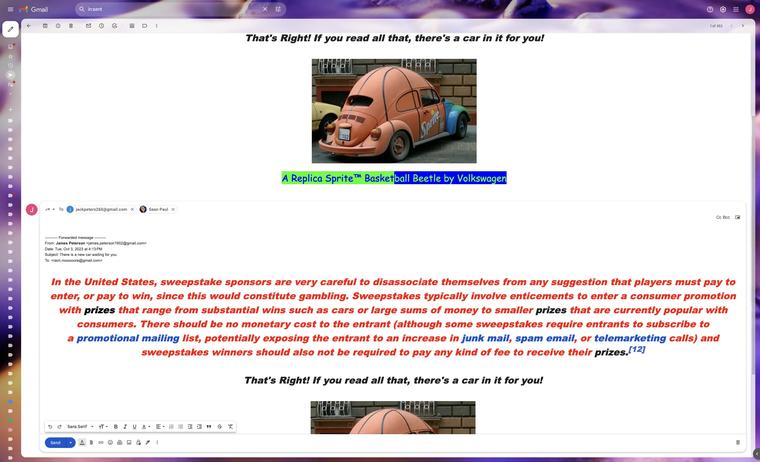 Task type: locate. For each thing, give the bounding box(es) containing it.
that for that range from substantial wins such as cars or large sums of money to smaller
[[118, 304, 138, 317]]

2 vertical spatial or
[[580, 332, 591, 345]]

type of response image
[[45, 207, 51, 213]]

undo ‪(⌘z)‬ image
[[47, 424, 53, 430]]

cost
[[293, 318, 316, 331]]

0 vertical spatial should
[[173, 318, 207, 331]]

you inside ---------- forwarded message --------- from: james peterson <james.peterson1902@gmail.com> date: tue, oct 3, 2023 at 4:13 pm subject: there is a new car waiting for you to:  <rach.mooooore@gmail.com>
[[111, 253, 117, 257]]

1 vertical spatial sweepstakes
[[141, 346, 208, 359]]

1 vertical spatial if
[[312, 374, 320, 387]]

some
[[445, 318, 472, 331]]

there
[[60, 253, 70, 257], [139, 318, 170, 331]]

bulleted list ‪(⌘⇧8)‬ image
[[178, 424, 184, 430]]

1 horizontal spatial from
[[502, 275, 526, 289]]

that
[[610, 275, 631, 289], [118, 304, 138, 317], [569, 304, 590, 317]]

gambling.
[[299, 290, 349, 303]]

0 horizontal spatial sweepstakes
[[141, 346, 208, 359]]

press delete to remove this chip image
[[130, 207, 135, 212], [170, 207, 176, 212]]

are up constitute in the left of the page
[[274, 275, 291, 289]]

0 horizontal spatial from
[[174, 304, 198, 317]]

italic ‪(⌘i)‬ image
[[122, 424, 128, 430]]

any
[[529, 275, 547, 289], [434, 346, 452, 359]]

2 vertical spatial pay
[[412, 346, 430, 359]]

more image
[[154, 23, 160, 29]]

Message Body text field
[[45, 224, 741, 463]]

are down enter in the bottom right of the page
[[593, 304, 610, 317]]

, up fee
[[509, 332, 512, 345]]

0 vertical spatial right!
[[280, 31, 310, 44]]

be left no
[[210, 318, 222, 331]]

fee
[[494, 346, 510, 359]]

junk
[[462, 332, 484, 345]]

all
[[372, 31, 384, 44], [370, 374, 383, 387]]

smaller
[[494, 304, 532, 317]]

entrants
[[586, 318, 629, 331]]

1 vertical spatial that's right! if you read all that, there's a car in it for you!
[[244, 374, 542, 387]]

2 horizontal spatial of
[[712, 24, 716, 28]]

insert link ‪(⌘k)‬ image
[[98, 440, 104, 446]]

1 vertical spatial 54532_1_800.jpeg image
[[311, 402, 475, 463]]

press delete to remove this chip image left sean
[[130, 207, 135, 212]]

quote ‪(⌘⇧9)‬ image
[[206, 424, 212, 430]]

also
[[292, 346, 314, 359]]

2 horizontal spatial that
[[610, 275, 631, 289]]

0 vertical spatial be
[[210, 318, 222, 331]]

back to sent mail image
[[26, 23, 32, 29]]

0 horizontal spatial that
[[118, 304, 138, 317]]

sans serif option
[[66, 424, 90, 430]]

the inside in the united states, sweepstake sponsors are very careful to disassociate themselves from any suggestion that players must pay to enter, or pay to win, since this would constitute gambling. sweepstakes typically involve enticements to enter a consumer promotion with
[[64, 275, 80, 289]]

press delete to remove this chip element left sean
[[130, 207, 135, 212]]

in
[[482, 31, 492, 44], [449, 332, 459, 345], [481, 374, 490, 387]]

press delete to remove this chip element right paul
[[170, 207, 176, 212]]

a
[[282, 172, 289, 185]]

with down enter,
[[58, 304, 81, 317]]

should
[[173, 318, 207, 331], [255, 346, 289, 359]]

2023
[[75, 247, 83, 252]]

prizes . [12]
[[595, 344, 645, 359]]

be right not
[[337, 346, 349, 359]]

navigation
[[0, 19, 70, 463]]

18 - from the left
[[103, 236, 105, 240]]

6 - from the left
[[51, 236, 53, 240]]

pay down increase
[[412, 346, 430, 359]]

you!
[[522, 31, 543, 44], [521, 374, 542, 387]]

any inside in the united states, sweepstake sponsors are very careful to disassociate themselves from any suggestion that players must pay to enter, or pay to win, since this would constitute gambling. sweepstakes typically involve enticements to enter a consumer promotion with
[[529, 275, 547, 289]]

1 horizontal spatial press delete to remove this chip element
[[170, 207, 176, 212]]

and
[[700, 332, 719, 345]]

should up list,
[[173, 318, 207, 331]]

from up smaller
[[502, 275, 526, 289]]

subscribe
[[646, 318, 696, 331]]

pay inside calls) and sweepstakes winners should also not be required to pay any kind of fee to receive their
[[412, 346, 430, 359]]

strikethrough ‪(⌘⇧x)‬ image
[[217, 424, 223, 430]]

to down the involve
[[481, 304, 491, 317]]

a inside that are currently popular with consumers. there should be no monetary cost to the entrant (although some sweepstakes require entrants to subscribe to a
[[67, 332, 73, 345]]

2 vertical spatial the
[[312, 332, 328, 345]]

that down the win,
[[118, 304, 138, 317]]

[12]
[[628, 344, 645, 355]]

exposing
[[262, 332, 309, 345]]

1 vertical spatial all
[[370, 374, 383, 387]]

a inside in the united states, sweepstake sponsors are very careful to disassociate themselves from any suggestion that players must pay to enter, or pay to win, since this would constitute gambling. sweepstakes typically involve enticements to enter a consumer promotion with
[[620, 290, 627, 303]]

press delete to remove this chip image right paul
[[170, 207, 176, 212]]

any up enticements
[[529, 275, 547, 289]]

17 - from the left
[[102, 236, 103, 240]]

that up enter in the bottom right of the page
[[610, 275, 631, 289]]

underline ‪(⌘u)‬ image
[[132, 425, 138, 431]]

0 vertical spatial entrant
[[352, 318, 390, 331]]

read
[[345, 31, 369, 44], [344, 374, 367, 387]]

1 horizontal spatial the
[[312, 332, 328, 345]]

0 vertical spatial from
[[502, 275, 526, 289]]

you! inside message body text field
[[521, 374, 542, 387]]

to down increase
[[399, 346, 409, 359]]

of down typically
[[430, 304, 440, 317]]

from inside in the united states, sweepstake sponsors are very careful to disassociate themselves from any suggestion that players must pay to enter, or pay to win, since this would constitute gambling. sweepstakes typically involve enticements to enter a consumer promotion with
[[502, 275, 526, 289]]

prizes down enticements
[[535, 304, 566, 317]]

should inside calls) and sweepstakes winners should also not be required to pay any kind of fee to receive their
[[255, 346, 289, 359]]

very
[[294, 275, 317, 289]]

0 horizontal spatial press delete to remove this chip image
[[130, 207, 135, 212]]

the up enter,
[[64, 275, 80, 289]]

2 horizontal spatial pay
[[703, 275, 722, 289]]

15 - from the left
[[100, 236, 101, 240]]

of
[[712, 24, 716, 28], [430, 304, 440, 317], [480, 346, 490, 359]]

1 horizontal spatial pay
[[412, 346, 430, 359]]

numbered list ‪(⌘⇧7)‬ image
[[168, 424, 174, 430]]

from:
[[45, 241, 55, 246]]

1 vertical spatial any
[[434, 346, 452, 359]]

2 press delete to remove this chip image from the left
[[170, 207, 176, 212]]

to up and
[[699, 318, 709, 331]]

serif
[[78, 425, 87, 430]]

read inside message body text field
[[344, 374, 367, 387]]

1 vertical spatial for
[[105, 253, 109, 257]]

save to photos image
[[467, 153, 472, 159]]

1 horizontal spatial should
[[255, 346, 289, 359]]

tue,
[[55, 247, 62, 252]]

be inside calls) and sweepstakes winners should also not be required to pay any kind of fee to receive their
[[337, 346, 349, 359]]

any left kind
[[434, 346, 452, 359]]

1
[[710, 24, 712, 28]]

sweepstakes inside calls) and sweepstakes winners should also not be required to pay any kind of fee to receive their
[[141, 346, 208, 359]]

2 with from the left
[[705, 304, 727, 317]]

sweepstakes
[[475, 318, 543, 331], [141, 346, 208, 359]]

cc
[[716, 215, 722, 220]]

1 press delete to remove this chip image from the left
[[130, 207, 135, 212]]

of right 1
[[712, 24, 716, 28]]

, up their
[[574, 332, 577, 345]]

1 with from the left
[[58, 304, 81, 317]]

search mail image
[[77, 4, 87, 15]]

the up not
[[312, 332, 328, 345]]

to
[[359, 275, 369, 289], [725, 275, 735, 289], [118, 290, 128, 303], [577, 290, 587, 303], [481, 304, 491, 317], [319, 318, 329, 331], [632, 318, 643, 331], [699, 318, 709, 331], [372, 332, 383, 345], [399, 346, 409, 359], [513, 346, 523, 359]]

with inside that are currently popular with consumers. there should be no monetary cost to the entrant (although some sweepstakes require entrants to subscribe to a
[[705, 304, 727, 317]]

0 horizontal spatial with
[[58, 304, 81, 317]]

0 horizontal spatial or
[[83, 290, 93, 303]]

win,
[[131, 290, 153, 303]]

1 vertical spatial you!
[[521, 374, 542, 387]]

basket
[[364, 172, 394, 185]]

19 - from the left
[[105, 236, 106, 240]]

replica
[[291, 172, 322, 185]]

to left the win,
[[118, 290, 128, 303]]

that inside that are currently popular with consumers. there should be no monetary cost to the entrant (although some sweepstakes require entrants to subscribe to a
[[569, 304, 590, 317]]

a inside ---------- forwarded message --------- from: james peterson <james.peterson1902@gmail.com> date: tue, oct 3, 2023 at 4:13 pm subject: there is a new car waiting for you to:  <rach.mooooore@gmail.com>
[[74, 253, 77, 257]]

ball
[[394, 172, 410, 185]]

currently
[[613, 304, 660, 317]]

11 - from the left
[[94, 236, 96, 240]]

entrant up promotional mailing list, potentially exposing the entrant to an increase in junk mail , spam email , or telemarketing
[[352, 318, 390, 331]]

since
[[156, 290, 183, 303]]

prizes
[[84, 304, 115, 317], [535, 304, 566, 317], [595, 346, 625, 359]]

0 vertical spatial that,
[[387, 31, 411, 44]]

with
[[58, 304, 81, 317], [705, 304, 727, 317]]

gmail image
[[19, 4, 51, 15]]

pay down the united on the bottom left of page
[[96, 290, 115, 303]]

None search field
[[75, 2, 286, 16]]

1 horizontal spatial any
[[529, 275, 547, 289]]

1 horizontal spatial ,
[[574, 332, 577, 345]]

0 horizontal spatial pay
[[96, 290, 115, 303]]

sans serif
[[67, 425, 87, 430]]

pay up promotion
[[703, 275, 722, 289]]

1 horizontal spatial sweepstakes
[[475, 318, 543, 331]]

message
[[78, 236, 93, 240]]

press delete to remove this chip element
[[130, 207, 135, 212], [170, 207, 176, 212]]

redo ‪(⌘y)‬ image
[[57, 424, 62, 430]]

there down range
[[139, 318, 170, 331]]

archive image
[[42, 23, 48, 29]]

1 vertical spatial you
[[111, 253, 117, 257]]

1 vertical spatial be
[[337, 346, 349, 359]]

1 vertical spatial pay
[[96, 290, 115, 303]]

typically
[[423, 290, 467, 303]]

1 vertical spatial there
[[139, 318, 170, 331]]

that,
[[387, 31, 411, 44], [386, 374, 410, 387]]

substantial
[[201, 304, 258, 317]]

1 vertical spatial it
[[494, 374, 501, 387]]

from down this
[[174, 304, 198, 317]]

54532_1_800.jpeg image
[[312, 59, 477, 164], [311, 402, 475, 463]]

to up required
[[372, 332, 383, 345]]

you
[[324, 31, 342, 44], [111, 253, 117, 257], [323, 374, 341, 387]]

promotional
[[76, 332, 138, 345]]

1 horizontal spatial that
[[569, 304, 590, 317]]

to up promotion
[[725, 275, 735, 289]]

press delete to remove this chip element for jackpeters260@gmail.com
[[130, 207, 135, 212]]

1 vertical spatial that's
[[244, 374, 276, 387]]

0 horizontal spatial of
[[430, 304, 440, 317]]

0 horizontal spatial ,
[[509, 332, 512, 345]]

spam email link
[[515, 332, 574, 345]]

0 horizontal spatial be
[[210, 318, 222, 331]]

10 - from the left
[[56, 236, 58, 240]]

1 horizontal spatial press delete to remove this chip image
[[170, 207, 176, 212]]

sweepstakes down mailing
[[141, 346, 208, 359]]

sans
[[67, 425, 77, 430]]

1 vertical spatial right!
[[279, 374, 309, 387]]

0 vertical spatial there
[[60, 253, 70, 257]]

0 vertical spatial there's
[[414, 31, 450, 44]]

for
[[505, 31, 519, 44], [105, 253, 109, 257], [504, 374, 518, 387]]

0 vertical spatial any
[[529, 275, 547, 289]]

1 vertical spatial that,
[[386, 374, 410, 387]]

that inside in the united states, sweepstake sponsors are very careful to disassociate themselves from any suggestion that players must pay to enter, or pay to win, since this would constitute gambling. sweepstakes typically involve enticements to enter a consumer promotion with
[[610, 275, 631, 289]]

or up their
[[580, 332, 591, 345]]

0 horizontal spatial the
[[64, 275, 80, 289]]

2 press delete to remove this chip element from the left
[[170, 207, 176, 212]]

from
[[502, 275, 526, 289], [174, 304, 198, 317]]

not
[[317, 346, 334, 359]]

should down exposing on the left of the page
[[255, 346, 289, 359]]

a replica sprite™️ basket ball beetle by volkswagen
[[282, 172, 507, 185]]

there's
[[414, 31, 450, 44], [413, 374, 449, 387]]

discard draft ‪(⌘⇧d)‬ image
[[735, 440, 741, 446]]

prizes down "telemarketing"
[[595, 346, 625, 359]]

for inside ---------- forwarded message --------- from: james peterson <james.peterson1902@gmail.com> date: tue, oct 3, 2023 at 4:13 pm subject: there is a new car waiting for you to:  <rach.mooooore@gmail.com>
[[105, 253, 109, 257]]

1 vertical spatial car
[[86, 253, 91, 257]]

email
[[546, 332, 574, 345]]

0 vertical spatial read
[[345, 31, 369, 44]]

0 horizontal spatial press delete to remove this chip element
[[130, 207, 135, 212]]

pay
[[703, 275, 722, 289], [96, 290, 115, 303], [412, 346, 430, 359]]

1 , from the left
[[509, 332, 512, 345]]

there inside ---------- forwarded message --------- from: james peterson <james.peterson1902@gmail.com> date: tue, oct 3, 2023 at 4:13 pm subject: there is a new car waiting for you to:  <rach.mooooore@gmail.com>
[[60, 253, 70, 257]]

1 vertical spatial are
[[593, 304, 610, 317]]

---------- forwarded message --------- from: james peterson <james.peterson1902@gmail.com> date: tue, oct 3, 2023 at 4:13 pm subject: there is a new car waiting for you to:  <rach.mooooore@gmail.com>
[[45, 236, 146, 263]]

Search mail text field
[[88, 6, 258, 12]]

1 vertical spatial or
[[357, 304, 367, 317]]

0 vertical spatial the
[[64, 275, 80, 289]]

.
[[625, 346, 628, 359]]

large
[[370, 304, 397, 317]]

the inside that are currently popular with consumers. there should be no monetary cost to the entrant (although some sweepstakes require entrants to subscribe to a
[[332, 318, 349, 331]]

car
[[462, 31, 479, 44], [86, 253, 91, 257], [461, 374, 478, 387]]

<rach.mooooore@gmail.com>
[[51, 259, 102, 263]]

1 vertical spatial should
[[255, 346, 289, 359]]

1 horizontal spatial with
[[705, 304, 727, 317]]

13 - from the left
[[97, 236, 98, 240]]

0 horizontal spatial are
[[274, 275, 291, 289]]

the down cars at the left bottom of the page
[[332, 318, 349, 331]]

sean
[[149, 207, 158, 212]]

0 vertical spatial for
[[505, 31, 519, 44]]

with down promotion
[[705, 304, 727, 317]]

1 vertical spatial read
[[344, 374, 367, 387]]

main menu image
[[7, 6, 14, 13]]

(although
[[393, 318, 441, 331]]

such
[[288, 304, 313, 317]]

entrant inside that are currently popular with consumers. there should be no monetary cost to the entrant (although some sweepstakes require entrants to subscribe to a
[[352, 318, 390, 331]]

with inside in the united states, sweepstake sponsors are very careful to disassociate themselves from any suggestion that players must pay to enter, or pay to win, since this would constitute gambling. sweepstakes typically involve enticements to enter a consumer promotion with
[[58, 304, 81, 317]]

0 vertical spatial if
[[313, 31, 321, 44]]

entrant
[[352, 318, 390, 331], [332, 332, 369, 345]]

0 horizontal spatial any
[[434, 346, 452, 359]]

settings image
[[720, 6, 727, 13]]

car inside ---------- forwarded message --------- from: james peterson <james.peterson1902@gmail.com> date: tue, oct 3, 2023 at 4:13 pm subject: there is a new car waiting for you to:  <rach.mooooore@gmail.com>
[[86, 253, 91, 257]]

more options image
[[155, 440, 159, 446]]

or
[[83, 290, 93, 303], [357, 304, 367, 317], [580, 332, 591, 345]]

of down junk mail link
[[480, 346, 490, 359]]

3,
[[71, 247, 74, 252]]

in the united states, sweepstake sponsors are very careful to disassociate themselves from any suggestion that players must pay to enter, or pay to win, since this would constitute gambling. sweepstakes typically involve enticements to enter a consumer promotion with
[[50, 275, 736, 317]]

0 horizontal spatial there
[[60, 253, 70, 257]]

that up require
[[569, 304, 590, 317]]

clear search image
[[259, 3, 271, 15]]

labels image
[[142, 23, 148, 29]]

or right cars at the left bottom of the page
[[357, 304, 367, 317]]

there down oct
[[60, 253, 70, 257]]

1 press delete to remove this chip element from the left
[[130, 207, 135, 212]]

1 horizontal spatial of
[[480, 346, 490, 359]]

entrant up required
[[332, 332, 369, 345]]

0 vertical spatial or
[[83, 290, 93, 303]]

if inside message body text field
[[312, 374, 320, 387]]

1 vertical spatial there's
[[413, 374, 449, 387]]

1 vertical spatial from
[[174, 304, 198, 317]]

1 horizontal spatial are
[[593, 304, 610, 317]]

add to tasks image
[[111, 23, 117, 29]]

sweepstakes down smaller
[[475, 318, 543, 331]]

1 horizontal spatial there
[[139, 318, 170, 331]]

1 - from the left
[[45, 236, 46, 240]]

1 horizontal spatial be
[[337, 346, 349, 359]]

peterson
[[69, 241, 85, 246]]

date:
[[45, 247, 54, 252]]

remove formatting ‪(⌘\)‬ image
[[228, 424, 234, 430]]

2 vertical spatial of
[[480, 346, 490, 359]]

any inside calls) and sweepstakes winners should also not be required to pay any kind of fee to receive their
[[434, 346, 452, 359]]

0 horizontal spatial should
[[173, 318, 207, 331]]

2 horizontal spatial prizes
[[595, 346, 625, 359]]

2 horizontal spatial the
[[332, 318, 349, 331]]

popular
[[663, 304, 702, 317]]

prizes up consumers.
[[84, 304, 115, 317]]

or inside in the united states, sweepstake sponsors are very careful to disassociate themselves from any suggestion that players must pay to enter, or pay to win, since this would constitute gambling. sweepstakes typically involve enticements to enter a consumer promotion with
[[83, 290, 93, 303]]

2 vertical spatial you
[[323, 374, 341, 387]]

or up prizes link
[[83, 290, 93, 303]]

1 vertical spatial in
[[449, 332, 459, 345]]

add attachment to drive 54532_1_800.jpeg image
[[455, 153, 461, 159]]

search field list box
[[65, 204, 741, 215]]

1 vertical spatial the
[[332, 318, 349, 331]]

insert files using drive image
[[117, 440, 123, 446]]



Task type: vqa. For each thing, say whether or not it's contained in the screenshot.
signed
no



Task type: describe. For each thing, give the bounding box(es) containing it.
formatting options toolbar
[[45, 422, 236, 433]]

telemarketing link
[[594, 332, 666, 345]]

insert signature image
[[145, 440, 151, 446]]

an
[[386, 332, 398, 345]]

volkswagen
[[457, 172, 507, 185]]

enter
[[590, 290, 617, 303]]

sweepstakes inside that are currently popular with consumers. there should be no monetary cost to the entrant (although some sweepstakes require entrants to subscribe to a
[[475, 318, 543, 331]]

[12] link
[[628, 344, 645, 355]]

disassociate
[[372, 275, 438, 289]]

must
[[675, 275, 700, 289]]

sean paul
[[149, 207, 168, 212]]

united
[[84, 275, 117, 289]]

0 horizontal spatial prizes
[[84, 304, 115, 317]]

0 vertical spatial you
[[324, 31, 342, 44]]

should inside that are currently popular with consumers. there should be no monetary cost to the entrant (although some sweepstakes require entrants to subscribe to a
[[173, 318, 207, 331]]

14 - from the left
[[98, 236, 100, 240]]

enter,
[[50, 290, 80, 303]]

54532_1_800.jpeg image inside message body text field
[[311, 402, 475, 463]]

12 - from the left
[[96, 236, 97, 240]]

indent less ‪(⌘[)‬ image
[[187, 424, 193, 430]]

press delete to remove this chip image for jackpeters260@gmail.com
[[130, 207, 135, 212]]

more send options image
[[68, 440, 74, 446]]

there's inside message body text field
[[413, 374, 449, 387]]

is
[[71, 253, 73, 257]]

toggle confidential mode image
[[136, 440, 141, 446]]

promotional mailing list, potentially exposing the entrant to an increase in junk mail , spam email , or telemarketing
[[76, 332, 666, 345]]

calls)
[[669, 332, 697, 345]]

2 vertical spatial for
[[504, 374, 518, 387]]

4 - from the left
[[49, 236, 50, 240]]

insert emoji ‪(⌘⇧2)‬ image
[[107, 440, 113, 446]]

in
[[51, 275, 61, 289]]

mail
[[487, 332, 509, 345]]

to down that range from substantial wins such as cars or large sums of money to smaller
[[319, 318, 329, 331]]

bcc link
[[723, 215, 730, 220]]

receive
[[526, 346, 564, 359]]

bcc
[[723, 215, 730, 220]]

states,
[[121, 275, 157, 289]]

4:13 pm
[[89, 247, 102, 252]]

bold ‪(⌘b)‬ image
[[113, 424, 119, 430]]

potentially
[[204, 332, 259, 345]]

james
[[56, 241, 68, 246]]

prizes link
[[84, 304, 115, 317]]

press delete to remove this chip image for sean paul
[[170, 207, 176, 212]]

jackpeters260@gmail.com
[[76, 207, 127, 212]]

promotional mailing link
[[76, 332, 179, 345]]

2 - from the left
[[46, 236, 47, 240]]

consumers.
[[77, 318, 136, 331]]

at
[[84, 247, 88, 252]]

0 vertical spatial that's
[[245, 31, 277, 44]]

download attachment 54532_1_800.jpeg image
[[443, 153, 449, 159]]

cc link
[[716, 215, 722, 220]]

1 vertical spatial entrant
[[332, 332, 369, 345]]

waiting
[[92, 253, 104, 257]]

to down suggestion at right
[[577, 290, 587, 303]]

that for that are currently popular with consumers. there should be no monetary cost to the entrant (although some sweepstakes require entrants to subscribe to a
[[569, 304, 590, 317]]

support image
[[707, 6, 714, 13]]

16 - from the left
[[101, 236, 102, 240]]

that are currently popular with consumers. there should be no monetary cost to the entrant (although some sweepstakes require entrants to subscribe to a
[[67, 304, 727, 345]]

to down currently
[[632, 318, 643, 331]]

attach files image
[[89, 440, 94, 446]]

0 vertical spatial you!
[[522, 31, 543, 44]]

wins
[[261, 304, 285, 317]]

calls) and sweepstakes winners should also not be required to pay any kind of fee to receive their
[[141, 332, 719, 359]]

to link
[[59, 207, 63, 212]]

of inside calls) and sweepstakes winners should also not be required to pay any kind of fee to receive their
[[480, 346, 490, 359]]

new
[[78, 253, 85, 257]]

report spam image
[[55, 23, 61, 29]]

9 - from the left
[[55, 236, 56, 240]]

2 horizontal spatial or
[[580, 332, 591, 345]]

no
[[225, 318, 238, 331]]

sponsors
[[225, 275, 271, 289]]

1 horizontal spatial prizes
[[535, 304, 566, 317]]

sprite™️
[[325, 172, 362, 185]]

winners
[[211, 346, 252, 359]]

move to inbox image
[[129, 23, 135, 29]]

mailing
[[141, 332, 179, 345]]

insert photo image
[[126, 440, 132, 446]]

0 vertical spatial of
[[712, 24, 716, 28]]

indent more ‪(⌘])‬ image
[[197, 424, 202, 430]]

0 vertical spatial 54532_1_800.jpeg image
[[312, 59, 477, 164]]

that's right! if you read all that, there's a car in it for you! inside message body text field
[[244, 374, 542, 387]]

that range from substantial wins such as cars or large sums of money to smaller
[[118, 304, 532, 317]]

there inside that are currently popular with consumers. there should be no monetary cost to the entrant (although some sweepstakes require entrants to subscribe to a
[[139, 318, 170, 331]]

sweepstake
[[160, 275, 221, 289]]

are inside in the united states, sweepstake sponsors are very careful to disassociate themselves from any suggestion that players must pay to enter, or pay to win, since this would constitute gambling. sweepstakes typically involve enticements to enter a consumer promotion with
[[274, 275, 291, 289]]

paul
[[160, 207, 168, 212]]

0 vertical spatial that's right! if you read all that, there's a car in it for you!
[[245, 31, 543, 44]]

right! inside message body text field
[[279, 374, 309, 387]]

advanced search options image
[[272, 3, 284, 15]]

kind
[[455, 346, 477, 359]]

0 vertical spatial all
[[372, 31, 384, 44]]

be inside that are currently popular with consumers. there should be no monetary cost to the entrant (although some sweepstakes require entrants to subscribe to a
[[210, 318, 222, 331]]

cc bcc
[[716, 215, 730, 220]]

0 vertical spatial pay
[[703, 275, 722, 289]]

5 - from the left
[[50, 236, 51, 240]]

press delete to remove this chip element for sean paul
[[170, 207, 176, 212]]

that, inside message body text field
[[386, 374, 410, 387]]

0 vertical spatial in
[[482, 31, 492, 44]]

that's inside message body text field
[[244, 374, 276, 387]]

1 vertical spatial of
[[430, 304, 440, 317]]

0 vertical spatial car
[[462, 31, 479, 44]]

to:
[[45, 259, 50, 263]]

7 - from the left
[[53, 236, 54, 240]]

to
[[59, 207, 63, 212]]

all inside message body text field
[[370, 374, 383, 387]]

as
[[316, 304, 328, 317]]

sums
[[400, 304, 427, 317]]

2 , from the left
[[574, 332, 577, 345]]

to right fee
[[513, 346, 523, 359]]

prizes inside prizes . [12]
[[595, 346, 625, 359]]

3 - from the left
[[47, 236, 49, 240]]

8 - from the left
[[54, 236, 55, 240]]

suggestion
[[551, 275, 607, 289]]

money
[[444, 304, 478, 317]]

0 vertical spatial it
[[495, 31, 502, 44]]

involve
[[470, 290, 506, 303]]

require
[[546, 318, 582, 331]]

themselves
[[441, 275, 499, 289]]

their
[[567, 346, 591, 359]]

players
[[634, 275, 672, 289]]

1 of 453
[[710, 24, 723, 28]]

1 horizontal spatial or
[[357, 304, 367, 317]]

enticements
[[509, 290, 573, 303]]

cars
[[331, 304, 354, 317]]

forwarded
[[59, 236, 77, 240]]

453
[[717, 24, 723, 28]]

2 vertical spatial in
[[481, 374, 490, 387]]

spam
[[515, 332, 543, 345]]

increase
[[402, 332, 446, 345]]

delete image
[[68, 23, 74, 29]]

send button
[[45, 438, 66, 449]]

to up sweepstakes
[[359, 275, 369, 289]]

constitute
[[243, 290, 295, 303]]

by
[[444, 172, 454, 185]]

are inside that are currently popular with consumers. there should be no monetary cost to the entrant (although some sweepstakes require entrants to subscribe to a
[[593, 304, 610, 317]]

older image
[[740, 23, 746, 29]]

monetary
[[241, 318, 290, 331]]

it inside message body text field
[[494, 374, 501, 387]]

snooze image
[[99, 23, 104, 29]]

oct
[[64, 247, 69, 252]]

list,
[[182, 332, 201, 345]]

required
[[352, 346, 395, 359]]

2 vertical spatial car
[[461, 374, 478, 387]]

beetle
[[413, 172, 441, 185]]

subject:
[[45, 253, 59, 257]]



